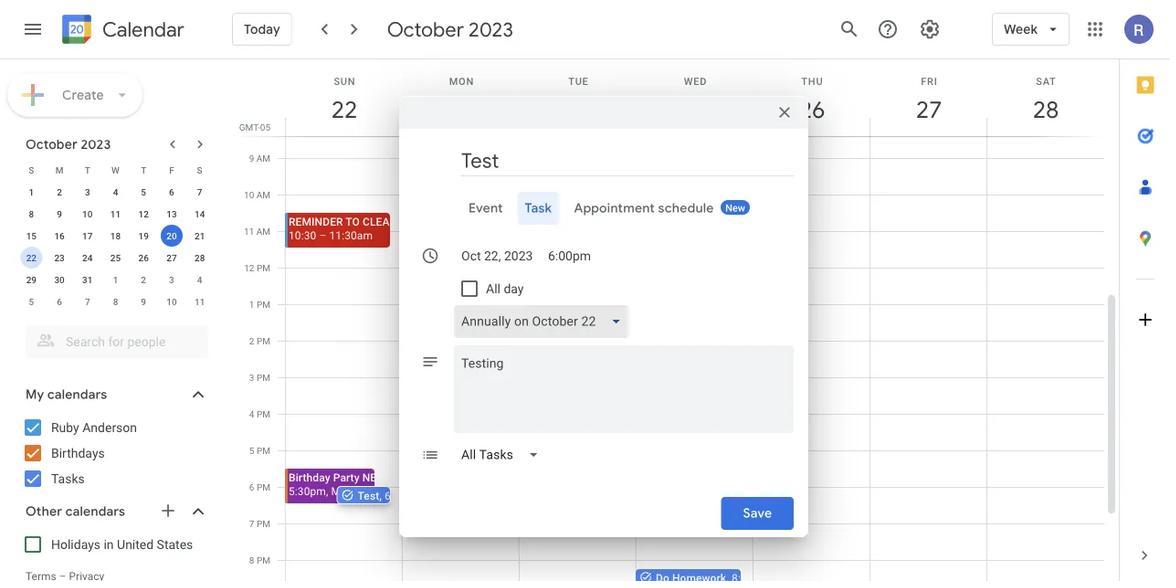 Task type: vqa. For each thing, say whether or not it's contained in the screenshot.


Task type: locate. For each thing, give the bounding box(es) containing it.
1 horizontal spatial 24
[[564, 95, 590, 125]]

0 horizontal spatial 27
[[166, 252, 177, 263]]

0 horizontal spatial 26
[[138, 252, 149, 263]]

23 up 30 at the top left of page
[[54, 252, 65, 263]]

2 horizontal spatial 10
[[244, 189, 254, 200]]

0 vertical spatial 9
[[249, 153, 254, 164]]

2 horizontal spatial 1
[[249, 299, 254, 310]]

1 horizontal spatial s
[[197, 164, 202, 175]]

0 horizontal spatial ,
[[326, 485, 328, 497]]

0 horizontal spatial 23
[[54, 252, 65, 263]]

1 horizontal spatial 11
[[195, 296, 205, 307]]

1 horizontal spatial 4
[[197, 274, 202, 285]]

1 vertical spatial 2023
[[81, 136, 111, 153]]

7
[[197, 186, 202, 197], [85, 296, 90, 307], [249, 518, 254, 529]]

2 horizontal spatial 8
[[249, 555, 254, 566]]

am for 11 am
[[256, 226, 270, 237]]

pm up 2 pm
[[257, 299, 270, 310]]

1 horizontal spatial 2
[[141, 274, 146, 285]]

new element
[[721, 200, 750, 215]]

7 up 14 element
[[197, 186, 202, 197]]

3 for november 3 element
[[169, 274, 174, 285]]

s
[[29, 164, 34, 175], [197, 164, 202, 175]]

1 vertical spatial 8
[[113, 296, 118, 307]]

pm down 7 pm
[[257, 555, 270, 566]]

0 vertical spatial 3
[[85, 186, 90, 197]]

12 up 19
[[138, 208, 149, 219]]

23 inside mon 23
[[447, 95, 473, 125]]

2 horizontal spatial 7
[[249, 518, 254, 529]]

,
[[326, 485, 328, 497], [379, 489, 382, 502]]

1 vertical spatial 26
[[138, 252, 149, 263]]

2023 down create in the left of the page
[[81, 136, 111, 153]]

11 down the november 4 element
[[195, 296, 205, 307]]

22 cell
[[17, 247, 45, 269]]

0 vertical spatial 28
[[1032, 95, 1058, 125]]

2 horizontal spatial 6
[[249, 481, 254, 492]]

26 inside column header
[[798, 95, 824, 125]]

am down 9 am
[[256, 189, 270, 200]]

3 down 27 element
[[169, 274, 174, 285]]

10 down november 3 element
[[166, 296, 177, 307]]

28 down 21
[[195, 252, 205, 263]]

1 horizontal spatial 9
[[141, 296, 146, 307]]

3 am from the top
[[256, 226, 270, 237]]

6 for the november 6 element
[[57, 296, 62, 307]]

1 vertical spatial 12
[[244, 262, 254, 273]]

5 for "november 5" element
[[29, 296, 34, 307]]

11 for 11 element
[[110, 208, 121, 219]]

1 vertical spatial october 2023
[[26, 136, 111, 153]]

23 down mon
[[447, 95, 473, 125]]

2 up the november 9 element
[[141, 274, 146, 285]]

1 vertical spatial 10
[[82, 208, 93, 219]]

2 down m at the top of the page
[[57, 186, 62, 197]]

2 row from the top
[[17, 181, 214, 203]]

day
[[504, 281, 524, 296]]

am up "12 pm"
[[256, 226, 270, 237]]

0 vertical spatial my
[[26, 386, 44, 403]]

my
[[26, 386, 44, 403], [331, 485, 346, 497]]

0 horizontal spatial 2023
[[81, 136, 111, 153]]

5 up 6 pm
[[249, 445, 254, 456]]

am down 05
[[256, 153, 270, 164]]

november 5 element
[[20, 291, 42, 312]]

2 vertical spatial 6
[[249, 481, 254, 492]]

pm for 1 pm
[[257, 299, 270, 310]]

2 down 1 pm
[[249, 335, 254, 346]]

0 vertical spatial 12
[[138, 208, 149, 219]]

22 down 15
[[26, 252, 37, 263]]

2 vertical spatial 10
[[166, 296, 177, 307]]

am for 10 am
[[256, 189, 270, 200]]

9 inside grid
[[249, 153, 254, 164]]

2 vertical spatial 3
[[249, 372, 254, 383]]

Add title text field
[[461, 147, 794, 174]]

s right f
[[197, 164, 202, 175]]

25 down "18"
[[110, 252, 121, 263]]

0 horizontal spatial s
[[29, 164, 34, 175]]

row
[[17, 159, 214, 181], [17, 181, 214, 203], [17, 203, 214, 225], [17, 225, 214, 247], [17, 247, 214, 269], [17, 269, 214, 291], [17, 291, 214, 312]]

birthday party new time 5:30pm , my house
[[289, 471, 415, 497]]

1 horizontal spatial 10
[[166, 296, 177, 307]]

, down birthday
[[326, 485, 328, 497]]

1 vertical spatial 6
[[57, 296, 62, 307]]

26 down thu
[[798, 95, 824, 125]]

26 down 19
[[138, 252, 149, 263]]

0 horizontal spatial 4
[[113, 186, 118, 197]]

23
[[447, 95, 473, 125], [54, 252, 65, 263]]

28 link
[[1025, 89, 1067, 131]]

27 down fri
[[915, 95, 941, 125]]

0 vertical spatial 8
[[29, 208, 34, 219]]

8 up the 15 element
[[29, 208, 34, 219]]

october up m at the top of the page
[[26, 136, 78, 153]]

1 vertical spatial 4
[[197, 274, 202, 285]]

add other calendars image
[[159, 502, 177, 520]]

mon 23
[[447, 75, 474, 125]]

13 element
[[161, 203, 183, 225]]

0 horizontal spatial 24
[[82, 252, 93, 263]]

3 pm from the top
[[257, 335, 270, 346]]

4 up 11 element
[[113, 186, 118, 197]]

pm up 1 pm
[[257, 262, 270, 273]]

f
[[169, 164, 174, 175]]

11 down 10 am
[[244, 226, 254, 237]]

create
[[62, 87, 104, 103]]

9 for 9 am
[[249, 153, 254, 164]]

1 horizontal spatial 7
[[197, 186, 202, 197]]

october 2023 up m at the top of the page
[[26, 136, 111, 153]]

1 horizontal spatial 22
[[330, 95, 356, 125]]

states
[[157, 537, 193, 552]]

pm up 5 pm
[[257, 408, 270, 419]]

0 horizontal spatial 5
[[29, 296, 34, 307]]

task
[[525, 200, 552, 217]]

4 for 4 pm
[[249, 408, 254, 419]]

3 up '4 pm'
[[249, 372, 254, 383]]

4 up 'november 11' element
[[197, 274, 202, 285]]

tasks
[[51, 471, 85, 486]]

1 for 1 pm
[[249, 299, 254, 310]]

30 element
[[48, 269, 70, 291]]

pm up 6 pm
[[257, 445, 270, 456]]

28 inside row
[[195, 252, 205, 263]]

2 am from the top
[[256, 189, 270, 200]]

calendars up ruby
[[47, 386, 107, 403]]

sun
[[334, 75, 356, 87]]

4 row from the top
[[17, 225, 214, 247]]

create button
[[7, 73, 142, 117]]

1 vertical spatial 24
[[82, 252, 93, 263]]

6 up 7 pm
[[249, 481, 254, 492]]

pm for 5 pm
[[257, 445, 270, 456]]

my calendars list
[[4, 413, 227, 493]]

w
[[112, 164, 120, 175]]

s left m at the top of the page
[[29, 164, 34, 175]]

None field
[[454, 305, 636, 338], [454, 439, 554, 471], [454, 305, 636, 338], [454, 439, 554, 471]]

row group
[[17, 181, 214, 312]]

29 element
[[20, 269, 42, 291]]

pm for 7 pm
[[257, 518, 270, 529]]

10 for 10 am
[[244, 189, 254, 200]]

26 column header
[[753, 59, 871, 136]]

0 vertical spatial calendars
[[47, 386, 107, 403]]

13
[[166, 208, 177, 219]]

5 down the 29 element
[[29, 296, 34, 307]]

0 vertical spatial 2023
[[469, 16, 513, 42]]

2 vertical spatial 9
[[141, 296, 146, 307]]

11 for 11 am
[[244, 226, 254, 237]]

pm for 3 pm
[[257, 372, 270, 383]]

7 up 8 pm
[[249, 518, 254, 529]]

1 horizontal spatial 27
[[915, 95, 941, 125]]

, left 6pm
[[379, 489, 382, 502]]

t left f
[[141, 164, 146, 175]]

2 vertical spatial 1
[[249, 299, 254, 310]]

1 vertical spatial 3
[[169, 274, 174, 285]]

7 pm from the top
[[257, 481, 270, 492]]

fri 27
[[915, 75, 941, 125]]

november 6 element
[[48, 291, 70, 312]]

0 vertical spatial 26
[[798, 95, 824, 125]]

4 pm from the top
[[257, 372, 270, 383]]

6 down f
[[169, 186, 174, 197]]

pm for 4 pm
[[257, 408, 270, 419]]

t right m at the top of the page
[[85, 164, 90, 175]]

27 element
[[161, 247, 183, 269]]

25
[[681, 95, 707, 125], [110, 252, 121, 263]]

calendar
[[102, 17, 184, 42]]

31
[[82, 274, 93, 285]]

0 horizontal spatial 3
[[85, 186, 90, 197]]

2 horizontal spatial 2
[[249, 335, 254, 346]]

3 row from the top
[[17, 203, 214, 225]]

1 horizontal spatial 2023
[[469, 16, 513, 42]]

5 up 12 element in the left of the page
[[141, 186, 146, 197]]

5 pm from the top
[[257, 408, 270, 419]]

10 for 10 element
[[82, 208, 93, 219]]

1 down "12 pm"
[[249, 299, 254, 310]]

tab list
[[1120, 59, 1170, 530], [414, 192, 794, 225]]

9
[[249, 153, 254, 164], [57, 208, 62, 219], [141, 296, 146, 307]]

event
[[469, 200, 503, 217]]

calendar heading
[[99, 17, 184, 42]]

19
[[138, 230, 149, 241]]

2 vertical spatial 4
[[249, 408, 254, 419]]

tue 24
[[564, 75, 590, 125]]

10
[[244, 189, 254, 200], [82, 208, 93, 219], [166, 296, 177, 307]]

2 horizontal spatial 11
[[244, 226, 254, 237]]

5
[[141, 186, 146, 197], [29, 296, 34, 307], [249, 445, 254, 456]]

3 up 10 element
[[85, 186, 90, 197]]

to
[[346, 215, 360, 228]]

2 vertical spatial 8
[[249, 555, 254, 566]]

6 row from the top
[[17, 269, 214, 291]]

pm up 3 pm
[[257, 335, 270, 346]]

campus meeting button
[[402, 195, 507, 229]]

reminder
[[289, 215, 343, 228]]

28 down sat
[[1032, 95, 1058, 125]]

12 inside october 2023 grid
[[138, 208, 149, 219]]

1 vertical spatial 28
[[195, 252, 205, 263]]

25 inside october 2023 grid
[[110, 252, 121, 263]]

november 10 element
[[161, 291, 183, 312]]

24
[[564, 95, 590, 125], [82, 252, 93, 263]]

14 element
[[189, 203, 211, 225]]

None search field
[[0, 318, 227, 358]]

2 for the november 2 element
[[141, 274, 146, 285]]

1 horizontal spatial t
[[141, 164, 146, 175]]

1 vertical spatial october
[[26, 136, 78, 153]]

pm up 7 pm
[[257, 481, 270, 492]]

ruby anderson
[[51, 420, 137, 435]]

1 vertical spatial 5
[[29, 296, 34, 307]]

november 7 element
[[77, 291, 98, 312]]

calendars
[[47, 386, 107, 403], [65, 503, 125, 520]]

11 inside grid
[[244, 226, 254, 237]]

9 inside the november 9 element
[[141, 296, 146, 307]]

2 vertical spatial 7
[[249, 518, 254, 529]]

10 up 11 am
[[244, 189, 254, 200]]

2 horizontal spatial 4
[[249, 408, 254, 419]]

1 horizontal spatial 12
[[244, 262, 254, 273]]

calendars up in
[[65, 503, 125, 520]]

1 horizontal spatial 28
[[1032, 95, 1058, 125]]

23 inside grid
[[54, 252, 65, 263]]

1 vertical spatial 22
[[26, 252, 37, 263]]

1 up the 15 element
[[29, 186, 34, 197]]

1 horizontal spatial tab list
[[1120, 59, 1170, 530]]

grid containing 22
[[234, 59, 1119, 581]]

0 vertical spatial 24
[[564, 95, 590, 125]]

1 vertical spatial 1
[[113, 274, 118, 285]]

1 vertical spatial am
[[256, 189, 270, 200]]

Search for people text field
[[37, 325, 197, 358]]

27 down 20
[[166, 252, 177, 263]]

october up mon
[[387, 16, 464, 42]]

2 horizontal spatial 3
[[249, 372, 254, 383]]

24 column header
[[519, 59, 637, 136]]

october 2023
[[387, 16, 513, 42], [26, 136, 111, 153]]

9 up 16 element
[[57, 208, 62, 219]]

9 down gmt-
[[249, 153, 254, 164]]

8
[[29, 208, 34, 219], [113, 296, 118, 307], [249, 555, 254, 566]]

05
[[260, 122, 270, 132]]

11 up "18"
[[110, 208, 121, 219]]

0 horizontal spatial 22
[[26, 252, 37, 263]]

1 for november 1 element
[[113, 274, 118, 285]]

2 horizontal spatial 9
[[249, 153, 254, 164]]

clean
[[363, 215, 398, 228]]

0 horizontal spatial 8
[[29, 208, 34, 219]]

22 down the sun on the left top
[[330, 95, 356, 125]]

ruby
[[51, 420, 79, 435]]

0 vertical spatial 25
[[681, 95, 707, 125]]

12 for 12
[[138, 208, 149, 219]]

pm for 8 pm
[[257, 555, 270, 566]]

1 vertical spatial 25
[[110, 252, 121, 263]]

4 inside the november 4 element
[[197, 274, 202, 285]]

16
[[54, 230, 65, 241]]

2 pm from the top
[[257, 299, 270, 310]]

calendar element
[[58, 11, 184, 51]]

7 down 31 element
[[85, 296, 90, 307]]

12 down 11 am
[[244, 262, 254, 273]]

1 horizontal spatial 25
[[681, 95, 707, 125]]

1 am from the top
[[256, 153, 270, 164]]

0 horizontal spatial my
[[26, 386, 44, 403]]

1 vertical spatial calendars
[[65, 503, 125, 520]]

4
[[113, 186, 118, 197], [197, 274, 202, 285], [249, 408, 254, 419]]

9 down the november 2 element
[[141, 296, 146, 307]]

25 down wed
[[681, 95, 707, 125]]

0 horizontal spatial t
[[85, 164, 90, 175]]

1 horizontal spatial 3
[[169, 274, 174, 285]]

10 for november 10 element
[[166, 296, 177, 307]]

2023 up mon
[[469, 16, 513, 42]]

tab list containing event
[[414, 192, 794, 225]]

6 pm from the top
[[257, 445, 270, 456]]

15 element
[[20, 225, 42, 247]]

10 up 17
[[82, 208, 93, 219]]

29
[[26, 274, 37, 285]]

november 3 element
[[161, 269, 183, 291]]

1 vertical spatial 27
[[166, 252, 177, 263]]

8 down 7 pm
[[249, 555, 254, 566]]

12 element
[[133, 203, 155, 225]]

main drawer image
[[22, 18, 44, 40]]

20
[[166, 230, 177, 241]]

0 horizontal spatial 7
[[85, 296, 90, 307]]

6 down 30 element
[[57, 296, 62, 307]]

1 horizontal spatial 26
[[798, 95, 824, 125]]

row containing 29
[[17, 269, 214, 291]]

2
[[57, 186, 62, 197], [141, 274, 146, 285], [249, 335, 254, 346]]

2 vertical spatial am
[[256, 226, 270, 237]]

1 up november 8 element
[[113, 274, 118, 285]]

other calendars button
[[4, 497, 227, 526]]

7 row from the top
[[17, 291, 214, 312]]

1 horizontal spatial my
[[331, 485, 346, 497]]

pm up '4 pm'
[[257, 372, 270, 383]]

1 vertical spatial 23
[[54, 252, 65, 263]]

14
[[195, 208, 205, 219]]

7 pm
[[249, 518, 270, 529]]

28
[[1032, 95, 1058, 125], [195, 252, 205, 263]]

24 up the 31
[[82, 252, 93, 263]]

0 horizontal spatial tab list
[[414, 192, 794, 225]]

5 row from the top
[[17, 247, 214, 269]]

1 vertical spatial 7
[[85, 296, 90, 307]]

8 for 8 pm
[[249, 555, 254, 566]]

1 pm from the top
[[257, 262, 270, 273]]

2 vertical spatial 11
[[195, 296, 205, 307]]

0 vertical spatial 27
[[915, 95, 941, 125]]

11
[[110, 208, 121, 219], [244, 226, 254, 237], [195, 296, 205, 307]]

1 vertical spatial my
[[331, 485, 346, 497]]

24 down tue
[[564, 95, 590, 125]]

0 horizontal spatial 12
[[138, 208, 149, 219]]

9 pm from the top
[[257, 555, 270, 566]]

1 row from the top
[[17, 159, 214, 181]]

8 down november 1 element
[[113, 296, 118, 307]]

0 horizontal spatial 6
[[57, 296, 62, 307]]

pm up 8 pm
[[257, 518, 270, 529]]

8 pm from the top
[[257, 518, 270, 529]]

4 up 5 pm
[[249, 408, 254, 419]]

am
[[256, 153, 270, 164], [256, 189, 270, 200], [256, 226, 270, 237]]

2 vertical spatial 2
[[249, 335, 254, 346]]

pm
[[257, 262, 270, 273], [257, 299, 270, 310], [257, 335, 270, 346], [257, 372, 270, 383], [257, 408, 270, 419], [257, 445, 270, 456], [257, 481, 270, 492], [257, 518, 270, 529], [257, 555, 270, 566]]

Add description text field
[[454, 353, 794, 418]]

october 2023 up mon
[[387, 16, 513, 42]]

november 4 element
[[189, 269, 211, 291]]

1 horizontal spatial october
[[387, 16, 464, 42]]

grid
[[234, 59, 1119, 581]]



Task type: describe. For each thing, give the bounding box(es) containing it.
28 inside column header
[[1032, 95, 1058, 125]]

9 am
[[249, 153, 270, 164]]

23 element
[[48, 247, 70, 269]]

november 9 element
[[133, 291, 155, 312]]

5 pm
[[249, 445, 270, 456]]

holidays
[[51, 537, 101, 552]]

30
[[54, 274, 65, 285]]

–
[[319, 229, 327, 242]]

all day
[[486, 281, 524, 296]]

21 element
[[189, 225, 211, 247]]

my calendars button
[[4, 380, 227, 409]]

24 link
[[557, 89, 599, 131]]

today button
[[232, 7, 292, 51]]

26 element
[[133, 247, 155, 269]]

other
[[26, 503, 62, 520]]

27 link
[[908, 89, 950, 131]]

10 element
[[77, 203, 98, 225]]

settings menu image
[[919, 18, 941, 40]]

task button
[[518, 192, 560, 225]]

23 link
[[440, 89, 482, 131]]

9 for the november 9 element
[[141, 296, 146, 307]]

appointment schedule
[[574, 200, 714, 217]]

week button
[[992, 7, 1070, 51]]

thu
[[802, 75, 824, 87]]

, inside the 'birthday party new time 5:30pm , my house'
[[326, 485, 328, 497]]

17 element
[[77, 225, 98, 247]]

gmt-05
[[239, 122, 270, 132]]

21
[[195, 230, 205, 241]]

Start time text field
[[548, 245, 592, 267]]

sat
[[1036, 75, 1057, 87]]

6pm
[[385, 489, 407, 502]]

row containing 15
[[17, 225, 214, 247]]

18
[[110, 230, 121, 241]]

1 horizontal spatial ,
[[379, 489, 382, 502]]

all
[[486, 281, 501, 296]]

2 s from the left
[[197, 164, 202, 175]]

today
[[244, 21, 280, 37]]

holidays in united states
[[51, 537, 193, 552]]

7 for november 7 element
[[85, 296, 90, 307]]

party
[[333, 471, 360, 484]]

october 2023 grid
[[17, 159, 214, 312]]

26 link
[[791, 89, 833, 131]]

schedule
[[658, 200, 714, 217]]

mon
[[449, 75, 474, 87]]

15
[[26, 230, 37, 241]]

0 vertical spatial 1
[[29, 186, 34, 197]]

2 t from the left
[[141, 164, 146, 175]]

birthdays
[[51, 445, 105, 460]]

12 for 12 pm
[[244, 262, 254, 273]]

2 for 2 pm
[[249, 335, 254, 346]]

time
[[389, 471, 415, 484]]

week
[[1004, 21, 1038, 37]]

1 horizontal spatial 6
[[169, 186, 174, 197]]

22 column header
[[285, 59, 403, 136]]

17
[[82, 230, 93, 241]]

row containing 8
[[17, 203, 214, 225]]

birthday
[[289, 471, 330, 484]]

1 pm
[[249, 299, 270, 310]]

new
[[362, 471, 386, 484]]

11:30am
[[329, 229, 373, 242]]

gmt-
[[239, 122, 260, 132]]

22 inside 22 element
[[26, 252, 37, 263]]

am for 9 am
[[256, 153, 270, 164]]

event button
[[461, 192, 510, 225]]

11 am
[[244, 226, 270, 237]]

campus meeting
[[406, 197, 490, 210]]

8 for november 8 element
[[113, 296, 118, 307]]

thu 26
[[798, 75, 824, 125]]

0 horizontal spatial october 2023
[[26, 136, 111, 153]]

1 s from the left
[[29, 164, 34, 175]]

appointment
[[574, 200, 655, 217]]

pm for 6 pm
[[257, 481, 270, 492]]

20 cell
[[158, 225, 186, 247]]

my inside dropdown button
[[26, 386, 44, 403]]

november 1 element
[[105, 269, 127, 291]]

my calendars
[[26, 386, 107, 403]]

test , 6pm
[[358, 489, 407, 502]]

wed
[[684, 75, 707, 87]]

my inside the 'birthday party new time 5:30pm , my house'
[[331, 485, 346, 497]]

0 horizontal spatial 2
[[57, 186, 62, 197]]

calendars for other calendars
[[65, 503, 125, 520]]

meeting
[[450, 197, 490, 210]]

6 for 6 pm
[[249, 481, 254, 492]]

0 vertical spatial 7
[[197, 186, 202, 197]]

3 pm
[[249, 372, 270, 383]]

7 for 7 pm
[[249, 518, 254, 529]]

row containing 1
[[17, 181, 214, 203]]

4 pm
[[249, 408, 270, 419]]

27 column header
[[870, 59, 988, 136]]

wed 25
[[681, 75, 707, 125]]

19 element
[[133, 225, 155, 247]]

20, today element
[[161, 225, 183, 247]]

sun 22
[[330, 75, 356, 125]]

united
[[117, 537, 154, 552]]

25 column header
[[636, 59, 754, 136]]

november 11 element
[[189, 291, 211, 312]]

5 for 5 pm
[[249, 445, 254, 456]]

tue
[[568, 75, 589, 87]]

16 element
[[48, 225, 70, 247]]

26 inside october 2023 grid
[[138, 252, 149, 263]]

m
[[55, 164, 63, 175]]

24 inside column header
[[564, 95, 590, 125]]

reminder to clean 10:30 – 11:30am
[[289, 215, 398, 242]]

Start date text field
[[461, 245, 534, 267]]

pm for 2 pm
[[257, 335, 270, 346]]

28 element
[[189, 247, 211, 269]]

10:30
[[289, 229, 316, 242]]

8 pm
[[249, 555, 270, 566]]

3 for 3 pm
[[249, 372, 254, 383]]

5:30pm
[[289, 485, 326, 497]]

12 pm
[[244, 262, 270, 273]]

other calendars
[[26, 503, 125, 520]]

22 inside 22 column header
[[330, 95, 356, 125]]

sat 28
[[1032, 75, 1058, 125]]

house
[[349, 485, 381, 497]]

november 2 element
[[133, 269, 155, 291]]

28 column header
[[987, 59, 1105, 136]]

calendars for my calendars
[[47, 386, 107, 403]]

24 element
[[77, 247, 98, 269]]

25 link
[[674, 89, 716, 131]]

22 link
[[323, 89, 365, 131]]

27 inside october 2023 grid
[[166, 252, 177, 263]]

6 pm
[[249, 481, 270, 492]]

1 horizontal spatial october 2023
[[387, 16, 513, 42]]

pm for 12 pm
[[257, 262, 270, 273]]

in
[[104, 537, 114, 552]]

4 for the november 4 element
[[197, 274, 202, 285]]

25 element
[[105, 247, 127, 269]]

november 8 element
[[105, 291, 127, 312]]

anderson
[[82, 420, 137, 435]]

1 t from the left
[[85, 164, 90, 175]]

row containing 22
[[17, 247, 214, 269]]

18 element
[[105, 225, 127, 247]]

new
[[725, 202, 745, 214]]

campus
[[406, 197, 447, 210]]

test
[[358, 489, 379, 502]]

25 inside wed 25
[[681, 95, 707, 125]]

24 inside october 2023 grid
[[82, 252, 93, 263]]

fri
[[921, 75, 938, 87]]

row containing s
[[17, 159, 214, 181]]

row group containing 1
[[17, 181, 214, 312]]

1 vertical spatial 9
[[57, 208, 62, 219]]

10 am
[[244, 189, 270, 200]]

23 column header
[[402, 59, 520, 136]]

27 inside "column header"
[[915, 95, 941, 125]]

31 element
[[77, 269, 98, 291]]

2 pm
[[249, 335, 270, 346]]

11 for 'november 11' element
[[195, 296, 205, 307]]

11 element
[[105, 203, 127, 225]]

0 vertical spatial 5
[[141, 186, 146, 197]]

22 element
[[20, 247, 42, 269]]

row containing 5
[[17, 291, 214, 312]]



